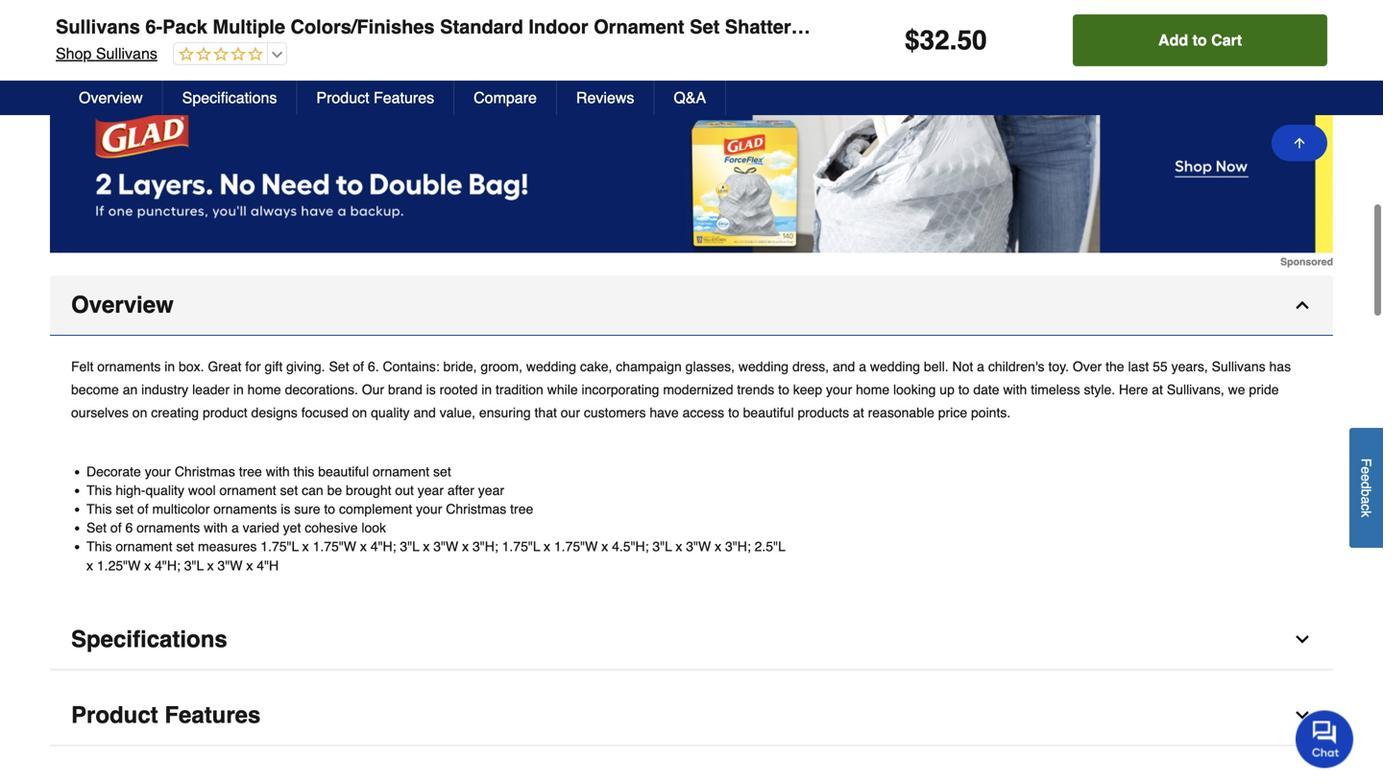 Task type: vqa. For each thing, say whether or not it's contained in the screenshot.
3"h;
yes



Task type: describe. For each thing, give the bounding box(es) containing it.
varied
[[243, 521, 279, 536]]

0 vertical spatial sullivans
[[56, 16, 140, 38]]

quality inside felt ornaments in box. great for gift giving. set of 6. contains: bride, groom, wedding cake, champaign glasses, wedding dress, and a wedding bell. not a children's toy. over the last 55 years, sullivans has become an industry leader in home decorations. our brand is rooted in tradition while incorporating modernized trends to keep your home looking up to date with timeless style. here at sullivans, we pride ourselves on creating product designs focused on quality and value, ensuring that our customers have access to beautiful products at reasonable price points.
[[371, 405, 410, 420]]

to inside decorate your christmas tree with this beautiful ornament set this high-quality wool ornament set can be brought out year after year this set of multicolor ornaments is sure to complement your christmas tree set of 6 ornaments with a varied yet cohesive look this ornament set measures 1.75"l x 1.75"w x 4"h; 3"l x 3"w x 3"h; 1.75"l x 1.75"w x 4.5"h; 3"l x 3"w x 3"h; 2.5"l x 1.25"w x 4"h; 3"l x 3"w x 4"h
[[324, 502, 335, 517]]

1 3"h; from the left
[[473, 539, 498, 555]]

0 vertical spatial tree
[[239, 464, 262, 480]]

1 horizontal spatial of
[[137, 502, 148, 517]]

set for giving.
[[329, 359, 349, 374]]

cohesive
[[305, 521, 358, 536]]

1 horizontal spatial in
[[233, 382, 244, 397]]

over
[[1073, 359, 1102, 374]]

0 horizontal spatial christmas
[[175, 464, 235, 480]]

0 vertical spatial ornament
[[373, 464, 429, 480]]

wool
[[188, 483, 216, 498]]

ourselves
[[71, 405, 129, 420]]

1 wedding from the left
[[526, 359, 576, 374]]

set down multicolor
[[176, 539, 194, 555]]

have
[[650, 405, 679, 420]]

1 horizontal spatial and
[[833, 359, 855, 374]]

2 vertical spatial ornament
[[116, 539, 172, 555]]

decorate
[[86, 464, 141, 480]]

50
[[957, 25, 987, 56]]

cart
[[1211, 31, 1242, 49]]

save
[[88, 8, 114, 22]]

your inside felt ornaments in box. great for gift giving. set of 6. contains: bride, groom, wedding cake, champaign glasses, wedding dress, and a wedding bell. not a children's toy. over the last 55 years, sullivans has become an industry leader in home decorations. our brand is rooted in tradition while incorporating modernized trends to keep your home looking up to date with timeless style. here at sullivans, we pride ourselves on creating product designs focused on quality and value, ensuring that our customers have access to beautiful products at reasonable price points.
[[826, 382, 852, 397]]

q&a button
[[654, 81, 726, 115]]

box.
[[179, 359, 204, 374]]

up
[[940, 382, 955, 397]]

reasonable
[[868, 405, 934, 420]]

modernized
[[663, 382, 733, 397]]

arrow up image
[[1292, 135, 1307, 151]]

2 on from the left
[[352, 405, 367, 420]]

$64.99 save $ 32.49
[[52, 8, 151, 22]]

toy.
[[1048, 359, 1069, 374]]

1 vertical spatial specifications button
[[50, 610, 1333, 671]]

.
[[950, 25, 957, 56]]

1 vertical spatial with
[[266, 464, 290, 480]]

years,
[[1171, 359, 1208, 374]]

a right not
[[977, 359, 984, 374]]

the
[[1106, 359, 1124, 374]]

customers
[[584, 405, 646, 420]]

add to cart
[[1158, 31, 1242, 49]]

this
[[293, 464, 314, 480]]

1 vertical spatial overview button
[[50, 275, 1333, 336]]

1 vertical spatial tree
[[510, 502, 533, 517]]

2 horizontal spatial in
[[481, 382, 492, 397]]

compare button
[[454, 81, 557, 115]]

2 horizontal spatial 3"w
[[686, 539, 711, 555]]

1 vertical spatial and
[[413, 405, 436, 420]]

standard
[[440, 16, 523, 38]]

product
[[203, 405, 247, 420]]

0 horizontal spatial at
[[853, 405, 864, 420]]

zero stars image
[[174, 46, 263, 64]]

brand
[[388, 382, 422, 397]]

set inside decorate your christmas tree with this beautiful ornament set this high-quality wool ornament set can be brought out year after year this set of multicolor ornaments is sure to complement your christmas tree set of 6 ornaments with a varied yet cohesive look this ornament set measures 1.75"l x 1.75"w x 4"h; 3"l x 3"w x 3"h; 1.75"l x 1.75"w x 4.5"h; 3"l x 3"w x 3"h; 2.5"l x 1.25"w x 4"h; 3"l x 3"w x 4"h
[[86, 521, 107, 536]]

decorate your christmas tree with this beautiful ornament set this high-quality wool ornament set can be brought out year after year this set of multicolor ornaments is sure to complement your christmas tree set of 6 ornaments with a varied yet cohesive look this ornament set measures 1.75"l x 1.75"w x 4"h; 3"l x 3"w x 3"h; 1.75"l x 1.75"w x 4.5"h; 3"l x 3"w x 3"h; 2.5"l x 1.25"w x 4"h; 3"l x 3"w x 4"h
[[86, 464, 785, 574]]

0 vertical spatial overview button
[[60, 81, 163, 115]]

1 vertical spatial $
[[905, 25, 920, 56]]

product features for bottommost product features button
[[71, 702, 261, 729]]

1 vertical spatial specifications
[[71, 627, 227, 653]]

access
[[682, 405, 724, 420]]

1 horizontal spatial at
[[1152, 382, 1163, 397]]

2 vertical spatial ornaments
[[137, 521, 200, 536]]

ornaments inside felt ornaments in box. great for gift giving. set of 6. contains: bride, groom, wedding cake, champaign glasses, wedding dress, and a wedding bell. not a children's toy. over the last 55 years, sullivans has become an industry leader in home decorations. our brand is rooted in tradition while incorporating modernized trends to keep your home looking up to date with timeless style. here at sullivans, we pride ourselves on creating product designs focused on quality and value, ensuring that our customers have access to beautiful products at reasonable price points.
[[97, 359, 161, 374]]

f e e d b a c k
[[1359, 459, 1374, 518]]

1 1.75"w from the left
[[313, 539, 356, 555]]

great
[[208, 359, 241, 374]]

value,
[[440, 405, 475, 420]]

0 horizontal spatial $
[[117, 8, 123, 22]]

0 horizontal spatial your
[[145, 464, 171, 480]]

be
[[327, 483, 342, 498]]

to right access
[[728, 405, 739, 420]]

32.49
[[123, 8, 151, 22]]

features for bottommost product features button
[[165, 702, 261, 729]]

not
[[952, 359, 973, 374]]

2 this from the top
[[86, 502, 112, 517]]

1 vertical spatial ornament
[[219, 483, 276, 498]]

shop sullivans
[[56, 45, 157, 62]]

a inside decorate your christmas tree with this beautiful ornament set this high-quality wool ornament set can be brought out year after year this set of multicolor ornaments is sure to complement your christmas tree set of 6 ornaments with a varied yet cohesive look this ornament set measures 1.75"l x 1.75"w x 4"h; 3"l x 3"w x 3"h; 1.75"l x 1.75"w x 4.5"h; 3"l x 3"w x 3"h; 2.5"l x 1.25"w x 4"h; 3"l x 3"w x 4"h
[[231, 521, 239, 536]]

0 horizontal spatial in
[[164, 359, 175, 374]]

shatterproof
[[725, 16, 840, 38]]

incorporating
[[582, 382, 659, 397]]

bell.
[[924, 359, 949, 374]]

high-
[[116, 483, 145, 498]]

cake,
[[580, 359, 612, 374]]

yet
[[283, 521, 301, 536]]

set up after
[[433, 464, 451, 480]]

sullivans 6-pack multiple colors/finishes standard indoor ornament set shatterproof
[[56, 16, 840, 38]]

trends
[[737, 382, 774, 397]]

$ 32 . 50
[[905, 25, 987, 56]]

with inside felt ornaments in box. great for gift giving. set of 6. contains: bride, groom, wedding cake, champaign glasses, wedding dress, and a wedding bell. not a children's toy. over the last 55 years, sullivans has become an industry leader in home decorations. our brand is rooted in tradition while incorporating modernized trends to keep your home looking up to date with timeless style. here at sullivans, we pride ourselves on creating product designs focused on quality and value, ensuring that our customers have access to beautiful products at reasonable price points.
[[1003, 382, 1027, 397]]

beautiful inside decorate your christmas tree with this beautiful ornament set this high-quality wool ornament set can be brought out year after year this set of multicolor ornaments is sure to complement your christmas tree set of 6 ornaments with a varied yet cohesive look this ornament set measures 1.75"l x 1.75"w x 4"h; 3"l x 3"w x 3"h; 1.75"l x 1.75"w x 4.5"h; 3"l x 3"w x 3"h; 2.5"l x 1.25"w x 4"h; 3"l x 3"w x 4"h
[[318, 464, 369, 480]]

6-
[[145, 16, 162, 38]]

0 vertical spatial specifications button
[[163, 81, 297, 115]]

0 horizontal spatial 4"h;
[[155, 558, 180, 574]]

1 vertical spatial ornaments
[[213, 502, 277, 517]]

can
[[302, 483, 323, 498]]

1 horizontal spatial 3"w
[[433, 539, 458, 555]]

decorations.
[[285, 382, 358, 397]]

c
[[1359, 504, 1374, 511]]

chevron down image for product features
[[1293, 706, 1312, 725]]

to inside button
[[1192, 31, 1207, 49]]

1 home from the left
[[247, 382, 281, 397]]

designs
[[251, 405, 298, 420]]

leader
[[192, 382, 230, 397]]

1 this from the top
[[86, 483, 112, 498]]

1 vertical spatial product features button
[[50, 686, 1333, 747]]

0 vertical spatial specifications
[[182, 89, 277, 107]]

our
[[362, 382, 384, 397]]

k
[[1359, 511, 1374, 518]]

ornament
[[594, 16, 684, 38]]

compare
[[474, 89, 537, 107]]

to right the up at right
[[958, 382, 970, 397]]

bride,
[[443, 359, 477, 374]]

chevron up image
[[1293, 296, 1312, 315]]

giving.
[[286, 359, 325, 374]]

last
[[1128, 359, 1149, 374]]

colors/finishes
[[291, 16, 435, 38]]

4.5"h;
[[612, 539, 649, 555]]

creating
[[151, 405, 199, 420]]

for
[[245, 359, 261, 374]]

reviews button
[[557, 81, 654, 115]]

looking
[[893, 382, 936, 397]]

2.5"l
[[755, 539, 785, 555]]

0 horizontal spatial 3"w
[[218, 558, 243, 574]]

multiple
[[213, 16, 285, 38]]

out
[[395, 483, 414, 498]]

6
[[125, 521, 133, 536]]



Task type: locate. For each thing, give the bounding box(es) containing it.
overview down the "shop sullivans"
[[79, 89, 143, 107]]

this
[[86, 483, 112, 498], [86, 502, 112, 517], [86, 539, 112, 555]]

year right out
[[418, 483, 444, 498]]

1 horizontal spatial 1.75"l
[[502, 539, 540, 555]]

tree
[[239, 464, 262, 480], [510, 502, 533, 517]]

set right ornament
[[690, 16, 720, 38]]

timeless
[[1031, 382, 1080, 397]]

home up reasonable on the right bottom
[[856, 382, 890, 397]]

at right products
[[853, 405, 864, 420]]

2 horizontal spatial with
[[1003, 382, 1027, 397]]

focused
[[301, 405, 348, 420]]

while
[[547, 382, 578, 397]]

year right after
[[478, 483, 504, 498]]

on
[[132, 405, 147, 420], [352, 405, 367, 420]]

set up decorations.
[[329, 359, 349, 374]]

your up 'high-'
[[145, 464, 171, 480]]

home down gift
[[247, 382, 281, 397]]

3 this from the top
[[86, 539, 112, 555]]

2 vertical spatial sullivans
[[1212, 359, 1266, 374]]

1 horizontal spatial 1.75"w
[[554, 539, 598, 555]]

indoor
[[529, 16, 588, 38]]

sullivans up we
[[1212, 359, 1266, 374]]

with left 'this'
[[266, 464, 290, 480]]

beautiful down trends
[[743, 405, 794, 420]]

d
[[1359, 482, 1374, 489]]

set left 6 at the left bottom
[[86, 521, 107, 536]]

at down the "55"
[[1152, 382, 1163, 397]]

of inside felt ornaments in box. great for gift giving. set of 6. contains: bride, groom, wedding cake, champaign glasses, wedding dress, and a wedding bell. not a children's toy. over the last 55 years, sullivans has become an industry leader in home decorations. our brand is rooted in tradition while incorporating modernized trends to keep your home looking up to date with timeless style. here at sullivans, we pride ourselves on creating product designs focused on quality and value, ensuring that our customers have access to beautiful products at reasonable price points.
[[353, 359, 364, 374]]

1 horizontal spatial 3"l
[[400, 539, 419, 555]]

specifications down 'zero stars' image
[[182, 89, 277, 107]]

1 horizontal spatial home
[[856, 382, 890, 397]]

a inside f e e d b a c k button
[[1359, 497, 1374, 504]]

with up measures
[[204, 521, 228, 536]]

1 vertical spatial chevron down image
[[1293, 706, 1312, 725]]

3"w down after
[[433, 539, 458, 555]]

ornaments down multicolor
[[137, 521, 200, 536]]

multicolor
[[152, 502, 210, 517]]

2 home from the left
[[856, 382, 890, 397]]

0 vertical spatial product features button
[[297, 81, 454, 115]]

children's
[[988, 359, 1045, 374]]

of left 6.
[[353, 359, 364, 374]]

wedding up while
[[526, 359, 576, 374]]

at
[[1152, 382, 1163, 397], [853, 405, 864, 420]]

0 horizontal spatial 3"h;
[[473, 539, 498, 555]]

0 horizontal spatial tree
[[239, 464, 262, 480]]

features
[[374, 89, 434, 107], [165, 702, 261, 729]]

sullivans up the "shop sullivans"
[[56, 16, 140, 38]]

0 vertical spatial quality
[[371, 405, 410, 420]]

groom,
[[481, 359, 522, 374]]

set inside felt ornaments in box. great for gift giving. set of 6. contains: bride, groom, wedding cake, champaign glasses, wedding dress, and a wedding bell. not a children's toy. over the last 55 years, sullivans has become an industry leader in home decorations. our brand is rooted in tradition while incorporating modernized trends to keep your home looking up to date with timeless style. here at sullivans, we pride ourselves on creating product designs focused on quality and value, ensuring that our customers have access to beautiful products at reasonable price points.
[[329, 359, 349, 374]]

chevron down image for specifications
[[1293, 630, 1312, 650]]

measures
[[198, 539, 257, 555]]

q&a
[[674, 89, 706, 107]]

0 vertical spatial features
[[374, 89, 434, 107]]

and right dress, in the top of the page
[[833, 359, 855, 374]]

1 horizontal spatial product
[[316, 89, 369, 107]]

to left keep
[[778, 382, 789, 397]]

1 vertical spatial features
[[165, 702, 261, 729]]

1 vertical spatial quality
[[145, 483, 184, 498]]

industry
[[141, 382, 188, 397]]

1 horizontal spatial is
[[426, 382, 436, 397]]

quality up multicolor
[[145, 483, 184, 498]]

0 horizontal spatial of
[[110, 521, 122, 536]]

2 horizontal spatial ornament
[[373, 464, 429, 480]]

wedding up trends
[[739, 359, 789, 374]]

set for ornament
[[690, 16, 720, 38]]

f e e d b a c k button
[[1349, 428, 1383, 548]]

dress,
[[792, 359, 829, 374]]

1 horizontal spatial quality
[[371, 405, 410, 420]]

is up yet
[[281, 502, 290, 517]]

0 horizontal spatial 1.75"w
[[313, 539, 356, 555]]

date
[[973, 382, 999, 397]]

1 on from the left
[[132, 405, 147, 420]]

with down children's
[[1003, 382, 1027, 397]]

is
[[426, 382, 436, 397], [281, 502, 290, 517]]

ornaments
[[97, 359, 161, 374], [213, 502, 277, 517], [137, 521, 200, 536]]

2 horizontal spatial 3"l
[[653, 539, 672, 555]]

on down our in the left of the page
[[352, 405, 367, 420]]

e up b
[[1359, 474, 1374, 482]]

chevron down image inside product features button
[[1293, 706, 1312, 725]]

in
[[164, 359, 175, 374], [233, 382, 244, 397], [481, 382, 492, 397]]

3"h; down after
[[473, 539, 498, 555]]

specifications button
[[163, 81, 297, 115], [50, 610, 1333, 671]]

price
[[938, 405, 967, 420]]

your up products
[[826, 382, 852, 397]]

6.
[[368, 359, 379, 374]]

felt ornaments in box. great for gift giving. set of 6. contains: bride, groom, wedding cake, champaign glasses, wedding dress, and a wedding bell. not a children's toy. over the last 55 years, sullivans has become an industry leader in home decorations. our brand is rooted in tradition while incorporating modernized trends to keep your home looking up to date with timeless style. here at sullivans, we pride ourselves on creating product designs focused on quality and value, ensuring that our customers have access to beautiful products at reasonable price points.
[[71, 359, 1291, 420]]

3"w down measures
[[218, 558, 243, 574]]

beautiful up be
[[318, 464, 369, 480]]

1 horizontal spatial wedding
[[739, 359, 789, 374]]

chat invite button image
[[1296, 710, 1354, 769]]

2 vertical spatial of
[[110, 521, 122, 536]]

in up product
[[233, 382, 244, 397]]

1 horizontal spatial christmas
[[446, 502, 506, 517]]

0 horizontal spatial set
[[86, 521, 107, 536]]

1 vertical spatial set
[[329, 359, 349, 374]]

a up measures
[[231, 521, 239, 536]]

in left box.
[[164, 359, 175, 374]]

1 vertical spatial is
[[281, 502, 290, 517]]

3"l
[[400, 539, 419, 555], [653, 539, 672, 555], [184, 558, 204, 574]]

1 vertical spatial sullivans
[[96, 45, 157, 62]]

christmas up wool
[[175, 464, 235, 480]]

beautiful
[[743, 405, 794, 420], [318, 464, 369, 480]]

1 horizontal spatial beautiful
[[743, 405, 794, 420]]

of
[[353, 359, 364, 374], [137, 502, 148, 517], [110, 521, 122, 536]]

1 vertical spatial beautiful
[[318, 464, 369, 480]]

ornament up out
[[373, 464, 429, 480]]

e up d
[[1359, 467, 1374, 474]]

0 horizontal spatial on
[[132, 405, 147, 420]]

is inside felt ornaments in box. great for gift giving. set of 6. contains: bride, groom, wedding cake, champaign glasses, wedding dress, and a wedding bell. not a children's toy. over the last 55 years, sullivans has become an industry leader in home decorations. our brand is rooted in tradition while incorporating modernized trends to keep your home looking up to date with timeless style. here at sullivans, we pride ourselves on creating product designs focused on quality and value, ensuring that our customers have access to beautiful products at reasonable price points.
[[426, 382, 436, 397]]

3"l down complement
[[400, 539, 419, 555]]

1 1.75"l from the left
[[261, 539, 299, 555]]

1.75"w
[[313, 539, 356, 555], [554, 539, 598, 555]]

features for the topmost product features button
[[374, 89, 434, 107]]

0 vertical spatial with
[[1003, 382, 1027, 397]]

felt
[[71, 359, 93, 374]]

0 vertical spatial 4"h;
[[371, 539, 396, 555]]

2 vertical spatial this
[[86, 539, 112, 555]]

your right complement
[[416, 502, 442, 517]]

2 horizontal spatial set
[[690, 16, 720, 38]]

christmas down after
[[446, 502, 506, 517]]

0 vertical spatial ornaments
[[97, 359, 161, 374]]

and down brand
[[413, 405, 436, 420]]

a
[[859, 359, 866, 374], [977, 359, 984, 374], [1359, 497, 1374, 504], [231, 521, 239, 536]]

christmas
[[175, 464, 235, 480], [446, 502, 506, 517]]

ornament up varied
[[219, 483, 276, 498]]

is right brand
[[426, 382, 436, 397]]

1 vertical spatial christmas
[[446, 502, 506, 517]]

overview for top overview button
[[79, 89, 143, 107]]

32
[[920, 25, 950, 56]]

add
[[1158, 31, 1188, 49]]

1 vertical spatial at
[[853, 405, 864, 420]]

4"h; right 1.25"w
[[155, 558, 180, 574]]

2 e from the top
[[1359, 474, 1374, 482]]

set left can
[[280, 483, 298, 498]]

on down an
[[132, 405, 147, 420]]

keep
[[793, 382, 822, 397]]

1 e from the top
[[1359, 467, 1374, 474]]

to up cohesive on the bottom left of page
[[324, 502, 335, 517]]

1 horizontal spatial year
[[478, 483, 504, 498]]

ornament down 6 at the left bottom
[[116, 539, 172, 555]]

overview button
[[60, 81, 163, 115], [50, 275, 1333, 336]]

product
[[316, 89, 369, 107], [71, 702, 158, 729]]

$ right save at the top left
[[117, 8, 123, 22]]

1.25"w
[[97, 558, 141, 574]]

add to cart button
[[1073, 14, 1327, 66]]

overview for the bottommost overview button
[[71, 292, 174, 318]]

look
[[361, 521, 386, 536]]

3"l right 4.5"h;
[[653, 539, 672, 555]]

$64.99
[[52, 8, 85, 22]]

0 vertical spatial $
[[117, 8, 123, 22]]

0 vertical spatial overview
[[79, 89, 143, 107]]

product for the topmost product features button
[[316, 89, 369, 107]]

product features for the topmost product features button
[[316, 89, 434, 107]]

2 3"h; from the left
[[725, 539, 751, 555]]

2 year from the left
[[478, 483, 504, 498]]

contains:
[[383, 359, 440, 374]]

wedding up looking
[[870, 359, 920, 374]]

0 horizontal spatial 1.75"l
[[261, 539, 299, 555]]

3"h; left 2.5"l
[[725, 539, 751, 555]]

0 vertical spatial chevron down image
[[1293, 630, 1312, 650]]

4"h
[[257, 558, 279, 574]]

1 year from the left
[[418, 483, 444, 498]]

of down 'high-'
[[137, 502, 148, 517]]

overview up felt
[[71, 292, 174, 318]]

here
[[1119, 382, 1148, 397]]

2 1.75"w from the left
[[554, 539, 598, 555]]

set up 6 at the left bottom
[[116, 502, 134, 517]]

advertisement region
[[50, 79, 1333, 268]]

ornaments up varied
[[213, 502, 277, 517]]

champaign
[[616, 359, 682, 374]]

sullivans,
[[1167, 382, 1224, 397]]

55
[[1153, 359, 1168, 374]]

2 horizontal spatial of
[[353, 359, 364, 374]]

0 horizontal spatial beautiful
[[318, 464, 369, 480]]

3 wedding from the left
[[870, 359, 920, 374]]

1 horizontal spatial on
[[352, 405, 367, 420]]

chevron down image inside specifications button
[[1293, 630, 1312, 650]]

$ left .
[[905, 25, 920, 56]]

specifications down 1.25"w
[[71, 627, 227, 653]]

0 horizontal spatial with
[[204, 521, 228, 536]]

2 chevron down image from the top
[[1293, 706, 1312, 725]]

1 chevron down image from the top
[[1293, 630, 1312, 650]]

specifications
[[182, 89, 277, 107], [71, 627, 227, 653]]

1 horizontal spatial your
[[416, 502, 442, 517]]

rooted
[[440, 382, 478, 397]]

become
[[71, 382, 119, 397]]

1.75"w down cohesive on the bottom left of page
[[313, 539, 356, 555]]

1 horizontal spatial $
[[905, 25, 920, 56]]

0 horizontal spatial ornament
[[116, 539, 172, 555]]

0 horizontal spatial 3"l
[[184, 558, 204, 574]]

product features
[[316, 89, 434, 107], [71, 702, 261, 729]]

1 vertical spatial your
[[145, 464, 171, 480]]

2 1.75"l from the left
[[502, 539, 540, 555]]

product for bottommost product features button
[[71, 702, 158, 729]]

beautiful inside felt ornaments in box. great for gift giving. set of 6. contains: bride, groom, wedding cake, champaign glasses, wedding dress, and a wedding bell. not a children's toy. over the last 55 years, sullivans has become an industry leader in home decorations. our brand is rooted in tradition while incorporating modernized trends to keep your home looking up to date with timeless style. here at sullivans, we pride ourselves on creating product designs focused on quality and value, ensuring that our customers have access to beautiful products at reasonable price points.
[[743, 405, 794, 420]]

0 vertical spatial at
[[1152, 382, 1163, 397]]

0 vertical spatial your
[[826, 382, 852, 397]]

2 horizontal spatial your
[[826, 382, 852, 397]]

ornaments up an
[[97, 359, 161, 374]]

overview button up the glasses,
[[50, 275, 1333, 336]]

a right dress, in the top of the page
[[859, 359, 866, 374]]

1 vertical spatial overview
[[71, 292, 174, 318]]

0 horizontal spatial is
[[281, 502, 290, 517]]

1 vertical spatial of
[[137, 502, 148, 517]]

1 horizontal spatial set
[[329, 359, 349, 374]]

tradition
[[496, 382, 543, 397]]

2 horizontal spatial wedding
[[870, 359, 920, 374]]

1 vertical spatial product features
[[71, 702, 261, 729]]

quality inside decorate your christmas tree with this beautiful ornament set this high-quality wool ornament set can be brought out year after year this set of multicolor ornaments is sure to complement your christmas tree set of 6 ornaments with a varied yet cohesive look this ornament set measures 1.75"l x 1.75"w x 4"h; 3"l x 3"w x 3"h; 1.75"l x 1.75"w x 4.5"h; 3"l x 3"w x 3"h; 2.5"l x 1.25"w x 4"h; 3"l x 3"w x 4"h
[[145, 483, 184, 498]]

is inside decorate your christmas tree with this beautiful ornament set this high-quality wool ornament set can be brought out year after year this set of multicolor ornaments is sure to complement your christmas tree set of 6 ornaments with a varied yet cohesive look this ornament set measures 1.75"l x 1.75"w x 4"h; 3"l x 3"w x 3"h; 1.75"l x 1.75"w x 4.5"h; 3"l x 3"w x 3"h; 2.5"l x 1.25"w x 4"h; 3"l x 3"w x 4"h
[[281, 502, 290, 517]]

1 horizontal spatial with
[[266, 464, 290, 480]]

product features button
[[297, 81, 454, 115], [50, 686, 1333, 747]]

glasses,
[[685, 359, 735, 374]]

1 vertical spatial this
[[86, 502, 112, 517]]

e
[[1359, 467, 1374, 474], [1359, 474, 1374, 482]]

1 horizontal spatial tree
[[510, 502, 533, 517]]

chevron down image
[[1293, 630, 1312, 650], [1293, 706, 1312, 725]]

to right add
[[1192, 31, 1207, 49]]

0 horizontal spatial product features
[[71, 702, 261, 729]]

0 horizontal spatial product
[[71, 702, 158, 729]]

2 vertical spatial set
[[86, 521, 107, 536]]

2 vertical spatial your
[[416, 502, 442, 517]]

3"w
[[433, 539, 458, 555], [686, 539, 711, 555], [218, 558, 243, 574]]

2 vertical spatial with
[[204, 521, 228, 536]]

3"l down measures
[[184, 558, 204, 574]]

4"h;
[[371, 539, 396, 555], [155, 558, 180, 574]]

wedding
[[526, 359, 576, 374], [739, 359, 789, 374], [870, 359, 920, 374]]

has
[[1269, 359, 1291, 374]]

4"h; down look
[[371, 539, 396, 555]]

1 horizontal spatial features
[[374, 89, 434, 107]]

ensuring
[[479, 405, 531, 420]]

an
[[123, 382, 138, 397]]

sullivans inside felt ornaments in box. great for gift giving. set of 6. contains: bride, groom, wedding cake, champaign glasses, wedding dress, and a wedding bell. not a children's toy. over the last 55 years, sullivans has become an industry leader in home decorations. our brand is rooted in tradition while incorporating modernized trends to keep your home looking up to date with timeless style. here at sullivans, we pride ourselves on creating product designs focused on quality and value, ensuring that our customers have access to beautiful products at reasonable price points.
[[1212, 359, 1266, 374]]

0 horizontal spatial quality
[[145, 483, 184, 498]]

0 horizontal spatial home
[[247, 382, 281, 397]]

of left 6 at the left bottom
[[110, 521, 122, 536]]

1 horizontal spatial product features
[[316, 89, 434, 107]]

quality down brand
[[371, 405, 410, 420]]

style.
[[1084, 382, 1115, 397]]

in down groom,
[[481, 382, 492, 397]]

a up k
[[1359, 497, 1374, 504]]

0 vertical spatial set
[[690, 16, 720, 38]]

sullivans down 6-
[[96, 45, 157, 62]]

0 horizontal spatial features
[[165, 702, 261, 729]]

3"w right 4.5"h;
[[686, 539, 711, 555]]

1.75"w left 4.5"h;
[[554, 539, 598, 555]]

overview button down the "shop sullivans"
[[60, 81, 163, 115]]

2 wedding from the left
[[739, 359, 789, 374]]

reviews
[[576, 89, 634, 107]]

that
[[535, 405, 557, 420]]

complement
[[339, 502, 412, 517]]

products
[[798, 405, 849, 420]]

0 vertical spatial this
[[86, 483, 112, 498]]

overview
[[79, 89, 143, 107], [71, 292, 174, 318]]



